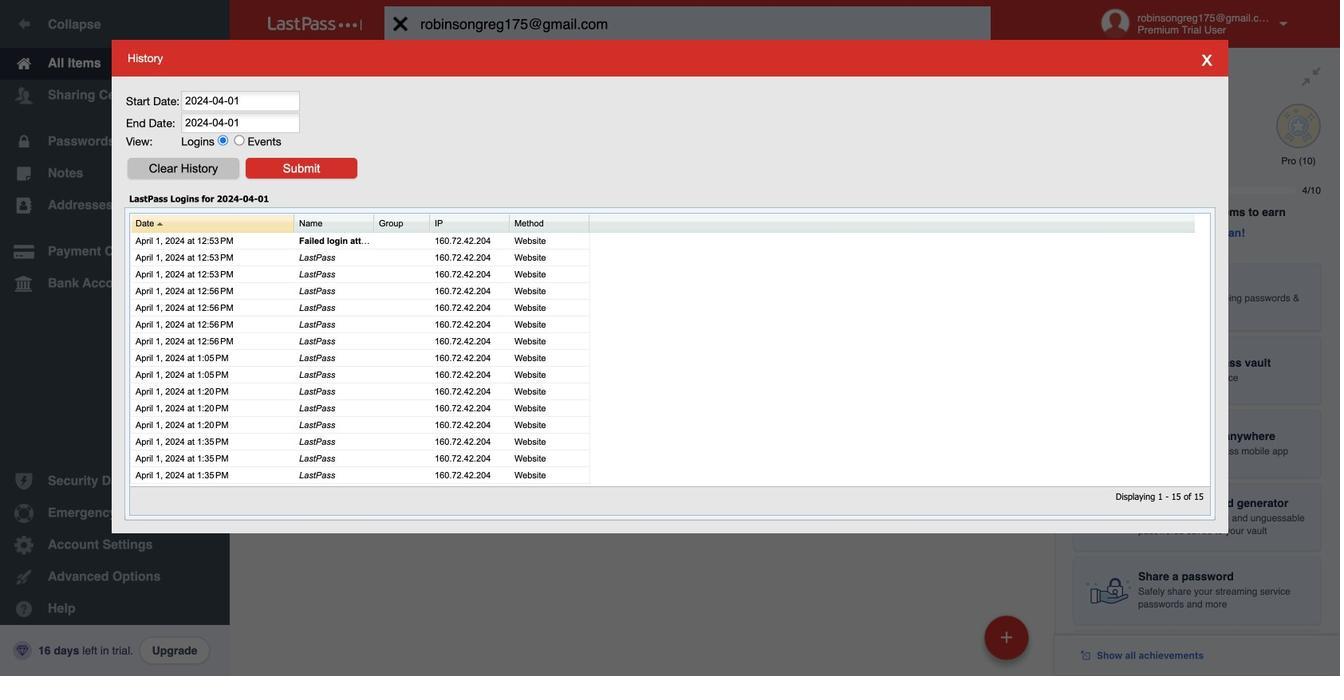 Task type: locate. For each thing, give the bounding box(es) containing it.
vault options navigation
[[230, 48, 1055, 96]]

clear search image
[[384, 6, 416, 41]]

search my vault text field
[[384, 6, 1022, 41]]

new item navigation
[[979, 611, 1039, 676]]

lastpass image
[[268, 17, 362, 31]]

main navigation navigation
[[0, 0, 230, 676]]



Task type: describe. For each thing, give the bounding box(es) containing it.
Search search field
[[384, 6, 1022, 41]]

new item image
[[1001, 632, 1012, 643]]



